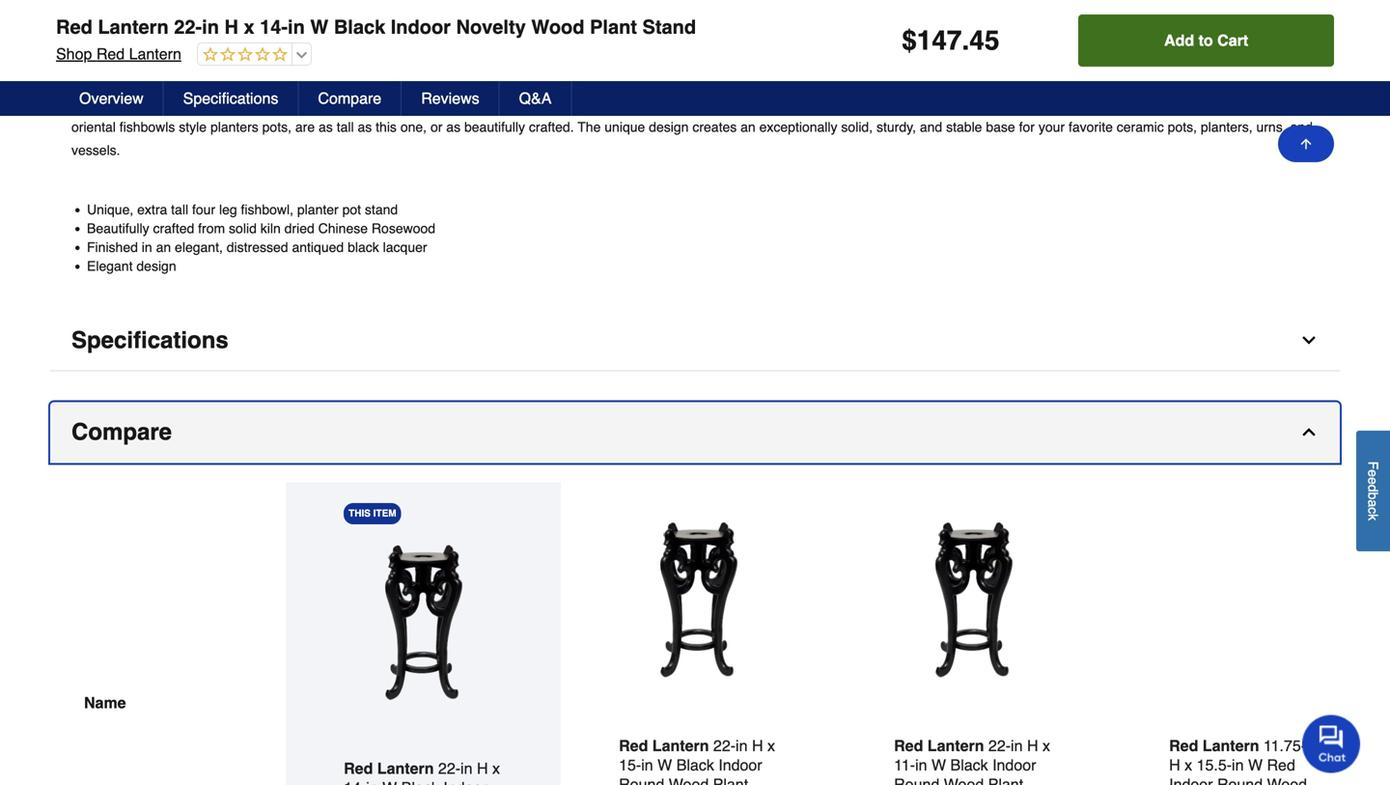 Task type: describe. For each thing, give the bounding box(es) containing it.
japanese
[[71, 96, 130, 111]]

f e e d b a c k button
[[1357, 431, 1391, 551]]

rosewood inside this is a unique, elegantly designed fishbowl stand, hand crafted from solid, kiln dried rosewood. the antiqued black lacquer accents the fine workmanship of the stand, as well as the fine chinese and japanese porcelain planters, fishbowls it''s designed to display. beautiful stand to lift fine oriental porcelains off of the floor; almost two feet tall. few solid rosewood display stands, designed specifically for oriental fishbowls style planters pots, are as tall as this one, or as beautifully crafted. the unique design creates an exceptionally solid, sturdy, and stable base for your favorite ceramic pots, planters, urns, and vessels.
[[987, 96, 1051, 111]]

unique,
[[126, 73, 170, 88]]

red lantern for 11-
[[895, 737, 985, 755]]

1 vertical spatial fishbowls
[[120, 119, 175, 135]]

1 vertical spatial specifications button
[[50, 311, 1341, 372]]

reviews
[[421, 89, 480, 107]]

porcelains
[[651, 96, 713, 111]]

rosewood.
[[586, 73, 654, 88]]

1 stand, from the left
[[343, 73, 380, 88]]

chinese inside unique, extra tall four leg fishbowl, planter pot stand beautifully crafted from solid kiln dried chinese rosewood finished in an elegant, distressed antiqued black lacquer elegant design
[[318, 221, 368, 236]]

planters
[[211, 119, 259, 135]]

1 horizontal spatial planters,
[[1202, 119, 1253, 135]]

1 pots, from the left
[[262, 119, 292, 135]]

display
[[1055, 96, 1097, 111]]

the left floor;
[[750, 96, 769, 111]]

creates
[[693, 119, 737, 135]]

this
[[376, 119, 397, 135]]

15.5-
[[1197, 757, 1233, 774]]

22- for 22-in h x 15-in w black indoor round wood pla
[[714, 737, 736, 755]]

q&a
[[519, 89, 552, 107]]

lantern for 22-in h x 11-in w black indoor round wood pla
[[928, 737, 985, 755]]

beautiful
[[452, 96, 505, 111]]

are
[[295, 119, 315, 135]]

2 pots, from the left
[[1168, 119, 1198, 135]]

fishbowl,
[[241, 202, 294, 217]]

add
[[1165, 31, 1195, 49]]

floor;
[[773, 96, 803, 111]]

hand
[[383, 73, 414, 88]]

chevron up image
[[1300, 9, 1320, 28]]

$
[[902, 25, 917, 56]]

beautifully
[[87, 221, 149, 236]]

shop
[[56, 45, 92, 63]]

vessels.
[[71, 142, 120, 158]]

1 horizontal spatial oriental
[[603, 96, 648, 111]]

.
[[963, 25, 970, 56]]

11-
[[895, 757, 916, 774]]

red lantern 22-in h x 14-in w black indoor novelty wood plant stand image
[[344, 544, 503, 703]]

red lantern 22-in h x 14-in w black indoor novelty wood plant stand
[[56, 16, 697, 38]]

w for 11.75-in h x 15.5-in w red indoor round wo
[[1249, 757, 1264, 774]]

indoor for 22-in h x 15-in w black indoor round wood pla
[[719, 757, 763, 774]]

elegant
[[87, 258, 133, 274]]

stands,
[[1101, 96, 1144, 111]]

your
[[1039, 119, 1066, 135]]

x for 22-in h x 15-in w black indoor round wood pla
[[768, 737, 776, 755]]

plant
[[590, 16, 637, 38]]

the up the your
[[1021, 73, 1039, 88]]

style
[[179, 119, 207, 135]]

display.
[[404, 96, 449, 111]]

b
[[1366, 492, 1382, 500]]

as right are
[[319, 119, 333, 135]]

wood for 22-in h x 15-in w black indoor round wood pla
[[669, 776, 709, 785]]

0 vertical spatial specifications
[[183, 89, 279, 107]]

2 horizontal spatial fine
[[1170, 73, 1191, 88]]

extra
[[137, 202, 167, 217]]

or
[[431, 119, 443, 135]]

0 vertical spatial for
[[1276, 96, 1292, 111]]

c
[[1366, 507, 1382, 514]]

lantern for 11.75-in h x 15.5-in w red indoor round wo
[[1203, 737, 1260, 755]]

crafted.
[[529, 119, 574, 135]]

shop red lantern
[[56, 45, 181, 63]]

urns,
[[1257, 119, 1287, 135]]

0 vertical spatial 14-
[[260, 16, 288, 38]]

kiln inside this is a unique, elegantly designed fishbowl stand, hand crafted from solid, kiln dried rosewood. the antiqued black lacquer accents the fine workmanship of the stand, as well as the fine chinese and japanese porcelain planters, fishbowls it''s designed to display. beautiful stand to lift fine oriental porcelains off of the floor; almost two feet tall. few solid rosewood display stands, designed specifically for oriental fishbowls style planters pots, are as tall as this one, or as beautifully crafted. the unique design creates an exceptionally solid, sturdy, and stable base for your favorite ceramic pots, planters, urns, and vessels.
[[529, 73, 549, 88]]

antiqued inside this is a unique, elegantly designed fishbowl stand, hand crafted from solid, kiln dried rosewood. the antiqued black lacquer accents the fine workmanship of the stand, as well as the fine chinese and japanese porcelain planters, fishbowls it''s designed to display. beautiful stand to lift fine oriental porcelains off of the floor; almost two feet tall. few solid rosewood display stands, designed specifically for oriental fishbowls style planters pots, are as tall as this one, or as beautifully crafted. the unique design creates an exceptionally solid, sturdy, and stable base for your favorite ceramic pots, planters, urns, and vessels.
[[685, 73, 737, 88]]

elegantly
[[174, 73, 228, 88]]

d
[[1366, 485, 1382, 492]]

tall inside this is a unique, elegantly designed fishbowl stand, hand crafted from solid, kiln dried rosewood. the antiqued black lacquer accents the fine workmanship of the stand, as well as the fine chinese and japanese porcelain planters, fishbowls it''s designed to display. beautiful stand to lift fine oriental porcelains off of the floor; almost two feet tall. few solid rosewood display stands, designed specifically for oriental fishbowls style planters pots, are as tall as this one, or as beautifully crafted. the unique design creates an exceptionally solid, sturdy, and stable base for your favorite ceramic pots, planters, urns, and vessels.
[[337, 119, 354, 135]]

1 horizontal spatial to
[[545, 96, 557, 111]]

is
[[101, 73, 111, 88]]

0 vertical spatial compare
[[318, 89, 382, 107]]

11.75-in h x 15.5-in w red indoor round wo
[[1170, 737, 1319, 785]]

feet
[[875, 96, 898, 111]]

elegant,
[[175, 240, 223, 255]]

22-in h x 14-in w black indoo
[[344, 760, 500, 785]]

0 horizontal spatial oriental
[[71, 119, 116, 135]]

0 vertical spatial of
[[1006, 73, 1017, 88]]

0 horizontal spatial and
[[920, 119, 943, 135]]

beautifully
[[465, 119, 526, 135]]

off
[[717, 96, 732, 111]]

design inside this is a unique, elegantly designed fishbowl stand, hand crafted from solid, kiln dried rosewood. the antiqued black lacquer accents the fine workmanship of the stand, as well as the fine chinese and japanese porcelain planters, fishbowls it''s designed to display. beautiful stand to lift fine oriental porcelains off of the floor; almost two feet tall. few solid rosewood display stands, designed specifically for oriental fishbowls style planters pots, are as tall as this one, or as beautifully crafted. the unique design creates an exceptionally solid, sturdy, and stable base for your favorite ceramic pots, planters, urns, and vessels.
[[649, 119, 689, 135]]

novelty
[[456, 16, 526, 38]]

22- for 22-in h x 11-in w black indoor round wood pla
[[989, 737, 1011, 755]]

zero stars image
[[198, 46, 288, 64]]

black inside this is a unique, elegantly designed fishbowl stand, hand crafted from solid, kiln dried rosewood. the antiqued black lacquer accents the fine workmanship of the stand, as well as the fine chinese and japanese porcelain planters, fishbowls it''s designed to display. beautiful stand to lift fine oriental porcelains off of the floor; almost two feet tall. few solid rosewood display stands, designed specifically for oriental fishbowls style planters pots, are as tall as this one, or as beautifully crafted. the unique design creates an exceptionally solid, sturdy, and stable base for your favorite ceramic pots, planters, urns, and vessels.
[[740, 73, 772, 88]]

0 horizontal spatial planters,
[[193, 96, 244, 111]]

as left well
[[1084, 73, 1098, 88]]

f
[[1366, 461, 1382, 470]]

lift
[[561, 96, 574, 111]]

finished
[[87, 240, 138, 255]]

f e e d b a c k
[[1366, 461, 1382, 521]]

unique,
[[87, 202, 134, 217]]

distressed
[[227, 240, 288, 255]]

0 vertical spatial overview
[[71, 5, 175, 32]]

0 horizontal spatial to
[[389, 96, 400, 111]]

tall inside unique, extra tall four leg fishbowl, planter pot stand beautifully crafted from solid kiln dried chinese rosewood finished in an elegant, distressed antiqued black lacquer elegant design
[[171, 202, 188, 217]]

0 horizontal spatial designed
[[232, 73, 287, 88]]

workmanship
[[922, 73, 1002, 88]]

$ 147 . 45
[[902, 25, 1000, 56]]

x for 11.75-in h x 15.5-in w red indoor round wo
[[1185, 757, 1193, 774]]

red lantern 22-in h x 11-in w black indoor round wood plant stand image
[[895, 521, 1054, 681]]

base
[[987, 119, 1016, 135]]

1 horizontal spatial and
[[1248, 73, 1271, 88]]

favorite
[[1069, 119, 1114, 135]]

name
[[84, 694, 126, 712]]

0 vertical spatial compare button
[[299, 81, 402, 116]]

chat invite button image
[[1303, 714, 1362, 773]]

lantern for 22-in h x 14-in w black indoo
[[377, 760, 434, 778]]

q&a button
[[500, 81, 572, 116]]

h for 22-in h x 11-in w black indoor round wood pla
[[1028, 737, 1039, 755]]

to inside the "add to cart" button
[[1199, 31, 1214, 49]]

tall.
[[902, 96, 923, 111]]

specifically
[[1207, 96, 1272, 111]]

1 vertical spatial the
[[578, 119, 601, 135]]

stand
[[643, 16, 697, 38]]

h for 22-in h x 15-in w black indoor round wood pla
[[752, 737, 764, 755]]

0 vertical spatial specifications button
[[164, 81, 299, 116]]

lacquer inside unique, extra tall four leg fishbowl, planter pot stand beautifully crafted from solid kiln dried chinese rosewood finished in an elegant, distressed antiqued black lacquer elegant design
[[383, 240, 428, 255]]

it''s
[[308, 96, 326, 111]]

add to cart
[[1165, 31, 1249, 49]]

indoor for 11.75-in h x 15.5-in w red indoor round wo
[[1170, 776, 1214, 785]]

item
[[374, 508, 397, 519]]

accents
[[824, 73, 870, 88]]

well
[[1102, 73, 1125, 88]]

15-
[[619, 757, 642, 774]]

crafted inside this is a unique, elegantly designed fishbowl stand, hand crafted from solid, kiln dried rosewood. the antiqued black lacquer accents the fine workmanship of the stand, as well as the fine chinese and japanese porcelain planters, fishbowls it''s designed to display. beautiful stand to lift fine oriental porcelains off of the floor; almost two feet tall. few solid rosewood display stands, designed specifically for oriental fishbowls style planters pots, are as tall as this one, or as beautifully crafted. the unique design creates an exceptionally solid, sturdy, and stable base for your favorite ceramic pots, planters, urns, and vessels.
[[417, 73, 459, 88]]

w for 22-in h x 15-in w black indoor round wood pla
[[658, 757, 673, 774]]

two
[[850, 96, 871, 111]]

unique
[[605, 119, 646, 135]]



Task type: vqa. For each thing, say whether or not it's contained in the screenshot.
'happens'
no



Task type: locate. For each thing, give the bounding box(es) containing it.
1 vertical spatial overview button
[[60, 81, 164, 116]]

black for 22-in h x 15-in w black indoor round wood pla
[[677, 757, 715, 774]]

antiqued inside unique, extra tall four leg fishbowl, planter pot stand beautifully crafted from solid kiln dried chinese rosewood finished in an elegant, distressed antiqued black lacquer elegant design
[[292, 240, 344, 255]]

the
[[658, 73, 681, 88], [578, 119, 601, 135]]

overview button up porcelains
[[50, 0, 1341, 50]]

0 horizontal spatial compare
[[71, 419, 172, 445]]

black inside 22-in h x 14-in w black indoo
[[402, 779, 439, 785]]

from inside unique, extra tall four leg fishbowl, planter pot stand beautifully crafted from solid kiln dried chinese rosewood finished in an elegant, distressed antiqued black lacquer elegant design
[[198, 221, 225, 236]]

x inside 22-in h x 14-in w black indoo
[[493, 760, 500, 778]]

fishbowl
[[290, 73, 339, 88]]

this for this is a unique, elegantly designed fishbowl stand, hand crafted from solid, kiln dried rosewood. the antiqued black lacquer accents the fine workmanship of the stand, as well as the fine chinese and japanese porcelain planters, fishbowls it''s designed to display. beautiful stand to lift fine oriental porcelains off of the floor; almost two feet tall. few solid rosewood display stands, designed specifically for oriental fishbowls style planters pots, are as tall as this one, or as beautifully crafted. the unique design creates an exceptionally solid, sturdy, and stable base for your favorite ceramic pots, planters, urns, and vessels.
[[71, 73, 97, 88]]

specifications down elegant
[[71, 327, 229, 354]]

1 round from the left
[[619, 776, 665, 785]]

e up b
[[1366, 477, 1382, 485]]

fishbowls down "porcelain"
[[120, 119, 175, 135]]

2 horizontal spatial and
[[1291, 119, 1314, 135]]

to down hand
[[389, 96, 400, 111]]

round for 15-
[[619, 776, 665, 785]]

2 stand, from the left
[[1043, 73, 1080, 88]]

an inside unique, extra tall four leg fishbowl, planter pot stand beautifully crafted from solid kiln dried chinese rosewood finished in an elegant, distressed antiqued black lacquer elegant design
[[156, 240, 171, 255]]

of
[[1006, 73, 1017, 88], [735, 96, 747, 111]]

crafted
[[417, 73, 459, 88], [153, 221, 194, 236]]

kiln inside unique, extra tall four leg fishbowl, planter pot stand beautifully crafted from solid kiln dried chinese rosewood finished in an elegant, distressed antiqued black lacquer elegant design
[[261, 221, 281, 236]]

1 horizontal spatial design
[[649, 119, 689, 135]]

1 horizontal spatial fine
[[897, 73, 918, 88]]

wood inside 22-in h x 15-in w black indoor round wood pla
[[669, 776, 709, 785]]

overview down is
[[79, 89, 144, 107]]

round down 11-
[[895, 776, 940, 785]]

h inside 22-in h x 15-in w black indoor round wood pla
[[752, 737, 764, 755]]

stand,
[[343, 73, 380, 88], [1043, 73, 1080, 88]]

1 vertical spatial rosewood
[[372, 221, 436, 236]]

crafted down the extra
[[153, 221, 194, 236]]

h for 11.75-in h x 15.5-in w red indoor round wo
[[1170, 757, 1181, 774]]

black inside 22-in h x 11-in w black indoor round wood pla
[[951, 757, 989, 774]]

0 horizontal spatial the
[[578, 119, 601, 135]]

planters, down specifically
[[1202, 119, 1253, 135]]

chevron up image
[[1300, 423, 1320, 442]]

stand, up display
[[1043, 73, 1080, 88]]

stand right pot
[[365, 202, 398, 217]]

wood for 22-in h x 11-in w black indoor round wood pla
[[944, 776, 985, 785]]

1 vertical spatial lacquer
[[383, 240, 428, 255]]

dried up 'lift'
[[553, 73, 583, 88]]

0 vertical spatial crafted
[[417, 73, 459, 88]]

the right well
[[1147, 73, 1166, 88]]

h inside 22-in h x 14-in w black indoo
[[477, 760, 488, 778]]

22-in h x 15-in w black indoor round wood pla
[[619, 737, 776, 785]]

w
[[310, 16, 329, 38], [658, 757, 673, 774], [932, 757, 947, 774], [1249, 757, 1264, 774], [383, 779, 397, 785]]

22- inside 22-in h x 15-in w black indoor round wood pla
[[714, 737, 736, 755]]

w inside 22-in h x 11-in w black indoor round wood pla
[[932, 757, 947, 774]]

fine up tall.
[[897, 73, 918, 88]]

0 horizontal spatial stand,
[[343, 73, 380, 88]]

1 horizontal spatial designed
[[330, 96, 385, 111]]

1 horizontal spatial black
[[740, 73, 772, 88]]

unique, extra tall four leg fishbowl, planter pot stand beautifully crafted from solid kiln dried chinese rosewood finished in an elegant, distressed antiqued black lacquer elegant design
[[87, 202, 436, 274]]

indoor inside 22-in h x 11-in w black indoor round wood pla
[[993, 757, 1037, 774]]

dried down planter
[[285, 221, 315, 236]]

this left item
[[349, 508, 371, 519]]

red
[[56, 16, 93, 38], [96, 45, 125, 63], [619, 737, 649, 755], [895, 737, 924, 755], [1170, 737, 1199, 755], [1268, 757, 1296, 774], [344, 760, 373, 778]]

design inside unique, extra tall four leg fishbowl, planter pot stand beautifully crafted from solid kiln dried chinese rosewood finished in an elegant, distressed antiqued black lacquer elegant design
[[137, 258, 176, 274]]

1 e from the top
[[1366, 470, 1382, 477]]

w for 22-in h x 14-in w black indoo
[[383, 779, 397, 785]]

as left the this
[[358, 119, 372, 135]]

chinese inside this is a unique, elegantly designed fishbowl stand, hand crafted from solid, kiln dried rosewood. the antiqued black lacquer accents the fine workmanship of the stand, as well as the fine chinese and japanese porcelain planters, fishbowls it''s designed to display. beautiful stand to lift fine oriental porcelains off of the floor; almost two feet tall. few solid rosewood display stands, designed specifically for oriental fishbowls style planters pots, are as tall as this one, or as beautifully crafted. the unique design creates an exceptionally solid, sturdy, and stable base for your favorite ceramic pots, planters, urns, and vessels.
[[1195, 73, 1245, 88]]

crafted inside unique, extra tall four leg fishbowl, planter pot stand beautifully crafted from solid kiln dried chinese rosewood finished in an elegant, distressed antiqued black lacquer elegant design
[[153, 221, 194, 236]]

2 horizontal spatial to
[[1199, 31, 1214, 49]]

1 vertical spatial antiqued
[[292, 240, 344, 255]]

0 vertical spatial dried
[[553, 73, 583, 88]]

from down four
[[198, 221, 225, 236]]

an left elegant,
[[156, 240, 171, 255]]

arrow up image
[[1299, 136, 1315, 152]]

pots, right the ceramic
[[1168, 119, 1198, 135]]

0 horizontal spatial black
[[348, 240, 379, 255]]

black for 22-in h x 14-in w black indoo
[[402, 779, 439, 785]]

x for 22-in h x 11-in w black indoor round wood pla
[[1043, 737, 1051, 755]]

dried inside unique, extra tall four leg fishbowl, planter pot stand beautifully crafted from solid kiln dried chinese rosewood finished in an elegant, distressed antiqued black lacquer elegant design
[[285, 221, 315, 236]]

add to cart button
[[1079, 14, 1335, 67]]

four
[[192, 202, 215, 217]]

dried
[[553, 73, 583, 88], [285, 221, 315, 236]]

one,
[[401, 119, 427, 135]]

0 horizontal spatial tall
[[171, 202, 188, 217]]

stand inside unique, extra tall four leg fishbowl, planter pot stand beautifully crafted from solid kiln dried chinese rosewood finished in an elegant, distressed antiqued black lacquer elegant design
[[365, 202, 398, 217]]

0 horizontal spatial dried
[[285, 221, 315, 236]]

e up d
[[1366, 470, 1382, 477]]

0 vertical spatial tall
[[337, 119, 354, 135]]

in inside unique, extra tall four leg fishbowl, planter pot stand beautifully crafted from solid kiln dried chinese rosewood finished in an elegant, distressed antiqued black lacquer elegant design
[[142, 240, 152, 255]]

kiln down "fishbowl,"
[[261, 221, 281, 236]]

0 vertical spatial overview button
[[50, 0, 1341, 50]]

specifications button
[[164, 81, 299, 116], [50, 311, 1341, 372]]

overview up shop red lantern
[[71, 5, 175, 32]]

the up porcelains
[[658, 73, 681, 88]]

oriental up unique
[[603, 96, 648, 111]]

of up base
[[1006, 73, 1017, 88]]

fine
[[897, 73, 918, 88], [1170, 73, 1191, 88], [578, 96, 600, 111]]

w inside 22-in h x 14-in w black indoo
[[383, 779, 397, 785]]

as
[[1084, 73, 1098, 88], [1129, 73, 1143, 88], [319, 119, 333, 135], [358, 119, 372, 135], [447, 119, 461, 135]]

0 horizontal spatial an
[[156, 240, 171, 255]]

x inside 22-in h x 15-in w black indoor round wood pla
[[768, 737, 776, 755]]

1 vertical spatial design
[[137, 258, 176, 274]]

0 vertical spatial this
[[71, 73, 97, 88]]

0 horizontal spatial this
[[71, 73, 97, 88]]

design
[[649, 119, 689, 135], [137, 258, 176, 274]]

round down 15-
[[619, 776, 665, 785]]

of right "off" on the top of page
[[735, 96, 747, 111]]

0 horizontal spatial lacquer
[[383, 240, 428, 255]]

0 vertical spatial oriental
[[603, 96, 648, 111]]

to right add
[[1199, 31, 1214, 49]]

this is a unique, elegantly designed fishbowl stand, hand crafted from solid, kiln dried rosewood. the antiqued black lacquer accents the fine workmanship of the stand, as well as the fine chinese and japanese porcelain planters, fishbowls it''s designed to display. beautiful stand to lift fine oriental porcelains off of the floor; almost two feet tall. few solid rosewood display stands, designed specifically for oriental fishbowls style planters pots, are as tall as this one, or as beautifully crafted. the unique design creates an exceptionally solid, sturdy, and stable base for your favorite ceramic pots, planters, urns, and vessels.
[[71, 73, 1314, 158]]

0 horizontal spatial solid
[[229, 221, 257, 236]]

exceptionally
[[760, 119, 838, 135]]

2 horizontal spatial wood
[[944, 776, 985, 785]]

black up exceptionally
[[740, 73, 772, 88]]

14-
[[260, 16, 288, 38], [344, 779, 366, 785]]

this for this item
[[349, 508, 371, 519]]

1 horizontal spatial solid
[[956, 96, 983, 111]]

45
[[970, 25, 1000, 56]]

this item
[[349, 508, 397, 519]]

round for 15.5-
[[1218, 776, 1264, 785]]

indoor for 22-in h x 11-in w black indoor round wood pla
[[993, 757, 1037, 774]]

a right is
[[114, 73, 122, 88]]

h inside "11.75-in h x 15.5-in w red indoor round wo"
[[1170, 757, 1181, 774]]

1 vertical spatial solid,
[[842, 119, 873, 135]]

solid inside this is a unique, elegantly designed fishbowl stand, hand crafted from solid, kiln dried rosewood. the antiqued black lacquer accents the fine workmanship of the stand, as well as the fine chinese and japanese porcelain planters, fishbowls it''s designed to display. beautiful stand to lift fine oriental porcelains off of the floor; almost two feet tall. few solid rosewood display stands, designed specifically for oriental fishbowls style planters pots, are as tall as this one, or as beautifully crafted. the unique design creates an exceptionally solid, sturdy, and stable base for your favorite ceramic pots, planters, urns, and vessels.
[[956, 96, 983, 111]]

indoor inside 22-in h x 15-in w black indoor round wood pla
[[719, 757, 763, 774]]

1 horizontal spatial solid,
[[842, 119, 873, 135]]

1 horizontal spatial rosewood
[[987, 96, 1051, 111]]

red lantern for 15-
[[619, 737, 709, 755]]

from inside this is a unique, elegantly designed fishbowl stand, hand crafted from solid, kiln dried rosewood. the antiqued black lacquer accents the fine workmanship of the stand, as well as the fine chinese and japanese porcelain planters, fishbowls it''s designed to display. beautiful stand to lift fine oriental porcelains off of the floor; almost two feet tall. few solid rosewood display stands, designed specifically for oriental fishbowls style planters pots, are as tall as this one, or as beautifully crafted. the unique design creates an exceptionally solid, sturdy, and stable base for your favorite ceramic pots, planters, urns, and vessels.
[[462, 73, 489, 88]]

design down porcelains
[[649, 119, 689, 135]]

1 horizontal spatial for
[[1276, 96, 1292, 111]]

1 vertical spatial overview
[[79, 89, 144, 107]]

an inside this is a unique, elegantly designed fishbowl stand, hand crafted from solid, kiln dried rosewood. the antiqued black lacquer accents the fine workmanship of the stand, as well as the fine chinese and japanese porcelain planters, fishbowls it''s designed to display. beautiful stand to lift fine oriental porcelains off of the floor; almost two feet tall. few solid rosewood display stands, designed specifically for oriental fishbowls style planters pots, are as tall as this one, or as beautifully crafted. the unique design creates an exceptionally solid, sturdy, and stable base for your favorite ceramic pots, planters, urns, and vessels.
[[741, 119, 756, 135]]

1 horizontal spatial stand
[[509, 96, 542, 111]]

w inside "11.75-in h x 15.5-in w red indoor round wo"
[[1249, 757, 1264, 774]]

round inside 22-in h x 15-in w black indoor round wood pla
[[619, 776, 665, 785]]

as right well
[[1129, 73, 1143, 88]]

stand, left hand
[[343, 73, 380, 88]]

0 vertical spatial an
[[741, 119, 756, 135]]

solid, up q&a
[[493, 73, 525, 88]]

1 horizontal spatial a
[[1366, 500, 1382, 507]]

few
[[926, 96, 952, 111]]

0 vertical spatial antiqued
[[685, 73, 737, 88]]

0 vertical spatial fishbowls
[[248, 96, 304, 111]]

design down elegant,
[[137, 258, 176, 274]]

1 vertical spatial compare button
[[50, 402, 1341, 463]]

chevron down image
[[1300, 331, 1320, 350]]

oriental up vessels. in the top of the page
[[71, 119, 116, 135]]

0 vertical spatial from
[[462, 73, 489, 88]]

red inside "11.75-in h x 15.5-in w red indoor round wo"
[[1268, 757, 1296, 774]]

0 horizontal spatial antiqued
[[292, 240, 344, 255]]

black
[[740, 73, 772, 88], [348, 240, 379, 255]]

and up arrow up icon
[[1291, 119, 1314, 135]]

pot
[[343, 202, 361, 217]]

solid
[[956, 96, 983, 111], [229, 221, 257, 236]]

and up specifically
[[1248, 73, 1271, 88]]

0 horizontal spatial fine
[[578, 96, 600, 111]]

red lantern
[[619, 737, 709, 755], [895, 737, 985, 755], [1170, 737, 1260, 755], [344, 760, 434, 778]]

solid up 'stable'
[[956, 96, 983, 111]]

3 round from the left
[[1218, 776, 1264, 785]]

22-
[[174, 16, 202, 38], [714, 737, 736, 755], [989, 737, 1011, 755], [438, 760, 461, 778]]

1 vertical spatial black
[[348, 240, 379, 255]]

w inside 22-in h x 15-in w black indoor round wood pla
[[658, 757, 673, 774]]

kiln
[[529, 73, 549, 88], [261, 221, 281, 236]]

1 horizontal spatial round
[[895, 776, 940, 785]]

1 vertical spatial a
[[1366, 500, 1382, 507]]

14- inside 22-in h x 14-in w black indoo
[[344, 779, 366, 785]]

1 vertical spatial crafted
[[153, 221, 194, 236]]

the up feet
[[874, 73, 893, 88]]

1 vertical spatial solid
[[229, 221, 257, 236]]

a inside button
[[1366, 500, 1382, 507]]

147
[[917, 25, 963, 56]]

for
[[1276, 96, 1292, 111], [1020, 119, 1035, 135]]

chinese up specifically
[[1195, 73, 1245, 88]]

1 vertical spatial stand
[[365, 202, 398, 217]]

1 vertical spatial specifications
[[71, 327, 229, 354]]

sturdy,
[[877, 119, 917, 135]]

1 vertical spatial from
[[198, 221, 225, 236]]

rosewood inside unique, extra tall four leg fishbowl, planter pot stand beautifully crafted from solid kiln dried chinese rosewood finished in an elegant, distressed antiqued black lacquer elegant design
[[372, 221, 436, 236]]

round inside 22-in h x 11-in w black indoor round wood pla
[[895, 776, 940, 785]]

black inside 22-in h x 15-in w black indoor round wood pla
[[677, 757, 715, 774]]

0 horizontal spatial rosewood
[[372, 221, 436, 236]]

overview button
[[50, 0, 1341, 50], [60, 81, 164, 116]]

1 horizontal spatial from
[[462, 73, 489, 88]]

solid,
[[493, 73, 525, 88], [842, 119, 873, 135]]

x inside 22-in h x 11-in w black indoor round wood pla
[[1043, 737, 1051, 755]]

1 vertical spatial oriental
[[71, 119, 116, 135]]

to
[[1199, 31, 1214, 49], [389, 96, 400, 111], [545, 96, 557, 111]]

antiqued up "off" on the top of page
[[685, 73, 737, 88]]

reviews button
[[402, 81, 500, 116]]

this left is
[[71, 73, 97, 88]]

h for 22-in h x 14-in w black indoo
[[477, 760, 488, 778]]

1 vertical spatial chinese
[[318, 221, 368, 236]]

lacquer
[[776, 73, 820, 88], [383, 240, 428, 255]]

chinese
[[1195, 73, 1245, 88], [318, 221, 368, 236]]

round down 15.5-
[[1218, 776, 1264, 785]]

tall right are
[[337, 119, 354, 135]]

2 horizontal spatial round
[[1218, 776, 1264, 785]]

for up 'urns,'
[[1276, 96, 1292, 111]]

fine right 'lift'
[[578, 96, 600, 111]]

fine down add
[[1170, 73, 1191, 88]]

1 horizontal spatial lacquer
[[776, 73, 820, 88]]

0 horizontal spatial stand
[[365, 202, 398, 217]]

0 vertical spatial the
[[658, 73, 681, 88]]

0 horizontal spatial of
[[735, 96, 747, 111]]

1 horizontal spatial wood
[[669, 776, 709, 785]]

1 vertical spatial of
[[735, 96, 747, 111]]

h inside 22-in h x 11-in w black indoor round wood pla
[[1028, 737, 1039, 755]]

lacquer inside this is a unique, elegantly designed fishbowl stand, hand crafted from solid, kiln dried rosewood. the antiqued black lacquer accents the fine workmanship of the stand, as well as the fine chinese and japanese porcelain planters, fishbowls it''s designed to display. beautiful stand to lift fine oriental porcelains off of the floor; almost two feet tall. few solid rosewood display stands, designed specifically for oriental fishbowls style planters pots, are as tall as this one, or as beautifully crafted. the unique design creates an exceptionally solid, sturdy, and stable base for your favorite ceramic pots, planters, urns, and vessels.
[[776, 73, 820, 88]]

planter
[[297, 202, 339, 217]]

overview button down shop red lantern
[[60, 81, 164, 116]]

antiqued down planter
[[292, 240, 344, 255]]

the left unique
[[578, 119, 601, 135]]

k
[[1366, 514, 1382, 521]]

2 e from the top
[[1366, 477, 1382, 485]]

round inside "11.75-in h x 15.5-in w red indoor round wo"
[[1218, 776, 1264, 785]]

to left 'lift'
[[545, 96, 557, 111]]

x inside "11.75-in h x 15.5-in w red indoor round wo"
[[1185, 757, 1193, 774]]

1 vertical spatial tall
[[171, 202, 188, 217]]

22-in h x 11-in w black indoor round wood pla
[[895, 737, 1051, 785]]

an right the creates
[[741, 119, 756, 135]]

0 vertical spatial design
[[649, 119, 689, 135]]

wood
[[532, 16, 585, 38], [669, 776, 709, 785], [944, 776, 985, 785]]

black for 22-in h x 11-in w black indoor round wood pla
[[951, 757, 989, 774]]

dried inside this is a unique, elegantly designed fishbowl stand, hand crafted from solid, kiln dried rosewood. the antiqued black lacquer accents the fine workmanship of the stand, as well as the fine chinese and japanese porcelain planters, fishbowls it''s designed to display. beautiful stand to lift fine oriental porcelains off of the floor; almost two feet tall. few solid rosewood display stands, designed specifically for oriental fishbowls style planters pots, are as tall as this one, or as beautifully crafted. the unique design creates an exceptionally solid, sturdy, and stable base for your favorite ceramic pots, planters, urns, and vessels.
[[553, 73, 583, 88]]

stand up crafted.
[[509, 96, 542, 111]]

lantern for 22-in h x 15-in w black indoor round wood pla
[[653, 737, 709, 755]]

1 horizontal spatial of
[[1006, 73, 1017, 88]]

almost
[[807, 96, 847, 111]]

stand inside this is a unique, elegantly designed fishbowl stand, hand crafted from solid, kiln dried rosewood. the antiqued black lacquer accents the fine workmanship of the stand, as well as the fine chinese and japanese porcelain planters, fishbowls it''s designed to display. beautiful stand to lift fine oriental porcelains off of the floor; almost two feet tall. few solid rosewood display stands, designed specifically for oriental fishbowls style planters pots, are as tall as this one, or as beautifully crafted. the unique design creates an exceptionally solid, sturdy, and stable base for your favorite ceramic pots, planters, urns, and vessels.
[[509, 96, 542, 111]]

designed up the this
[[330, 96, 385, 111]]

a inside this is a unique, elegantly designed fishbowl stand, hand crafted from solid, kiln dried rosewood. the antiqued black lacquer accents the fine workmanship of the stand, as well as the fine chinese and japanese porcelain planters, fishbowls it''s designed to display. beautiful stand to lift fine oriental porcelains off of the floor; almost two feet tall. few solid rosewood display stands, designed specifically for oriental fishbowls style planters pots, are as tall as this one, or as beautifully crafted. the unique design creates an exceptionally solid, sturdy, and stable base for your favorite ceramic pots, planters, urns, and vessels.
[[114, 73, 122, 88]]

this inside this is a unique, elegantly designed fishbowl stand, hand crafted from solid, kiln dried rosewood. the antiqued black lacquer accents the fine workmanship of the stand, as well as the fine chinese and japanese porcelain planters, fishbowls it''s designed to display. beautiful stand to lift fine oriental porcelains off of the floor; almost two feet tall. few solid rosewood display stands, designed specifically for oriental fishbowls style planters pots, are as tall as this one, or as beautifully crafted. the unique design creates an exceptionally solid, sturdy, and stable base for your favorite ceramic pots, planters, urns, and vessels.
[[71, 73, 97, 88]]

w for 22-in h x 11-in w black indoor round wood pla
[[932, 757, 947, 774]]

1 vertical spatial an
[[156, 240, 171, 255]]

planters, up planters
[[193, 96, 244, 111]]

pots, left are
[[262, 119, 292, 135]]

black inside unique, extra tall four leg fishbowl, planter pot stand beautifully crafted from solid kiln dried chinese rosewood finished in an elegant, distressed antiqued black lacquer elegant design
[[348, 240, 379, 255]]

indoor
[[391, 16, 451, 38], [719, 757, 763, 774], [993, 757, 1037, 774], [1170, 776, 1214, 785]]

1 horizontal spatial dried
[[553, 73, 583, 88]]

as right or
[[447, 119, 461, 135]]

cart
[[1218, 31, 1249, 49]]

specifications up planters
[[183, 89, 279, 107]]

designed
[[232, 73, 287, 88], [330, 96, 385, 111], [1148, 96, 1203, 111]]

0 vertical spatial stand
[[509, 96, 542, 111]]

2 horizontal spatial designed
[[1148, 96, 1203, 111]]

for left the your
[[1020, 119, 1035, 135]]

22- for 22-in h x 14-in w black indoo
[[438, 760, 461, 778]]

indoor inside "11.75-in h x 15.5-in w red indoor round wo"
[[1170, 776, 1214, 785]]

red lantern for 15.5-
[[1170, 737, 1260, 755]]

kiln up q&a
[[529, 73, 549, 88]]

from up 'beautiful'
[[462, 73, 489, 88]]

tall left four
[[171, 202, 188, 217]]

0 horizontal spatial chinese
[[318, 221, 368, 236]]

designed up the ceramic
[[1148, 96, 1203, 111]]

solid, down the "two"
[[842, 119, 873, 135]]

from
[[462, 73, 489, 88], [198, 221, 225, 236]]

1 horizontal spatial pots,
[[1168, 119, 1198, 135]]

0 horizontal spatial solid,
[[493, 73, 525, 88]]

crafted up reviews at top left
[[417, 73, 459, 88]]

1 horizontal spatial crafted
[[417, 73, 459, 88]]

22- inside 22-in h x 11-in w black indoor round wood pla
[[989, 737, 1011, 755]]

0 horizontal spatial wood
[[532, 16, 585, 38]]

x for 22-in h x 14-in w black indoo
[[493, 760, 500, 778]]

a
[[114, 73, 122, 88], [1366, 500, 1382, 507]]

stable
[[947, 119, 983, 135]]

solid inside unique, extra tall four leg fishbowl, planter pot stand beautifully crafted from solid kiln dried chinese rosewood finished in an elegant, distressed antiqued black lacquer elegant design
[[229, 221, 257, 236]]

pots,
[[262, 119, 292, 135], [1168, 119, 1198, 135]]

round for 11-
[[895, 776, 940, 785]]

1 horizontal spatial stand,
[[1043, 73, 1080, 88]]

black down pot
[[348, 240, 379, 255]]

ceramic
[[1117, 119, 1165, 135]]

a up k
[[1366, 500, 1382, 507]]

red lantern for 14-
[[344, 760, 434, 778]]

22- inside 22-in h x 14-in w black indoo
[[438, 760, 461, 778]]

0 vertical spatial solid,
[[493, 73, 525, 88]]

1 vertical spatial 14-
[[344, 779, 366, 785]]

0 vertical spatial a
[[114, 73, 122, 88]]

red lantern 22-in h x 15-in w black indoor round wood plant stand image
[[619, 521, 779, 681]]

and down few
[[920, 119, 943, 135]]

1 horizontal spatial 14-
[[344, 779, 366, 785]]

leg
[[219, 202, 237, 217]]

1 horizontal spatial kiln
[[529, 73, 549, 88]]

0 horizontal spatial for
[[1020, 119, 1035, 135]]

1 vertical spatial dried
[[285, 221, 315, 236]]

1 vertical spatial kiln
[[261, 221, 281, 236]]

solid down leg at the left top of the page
[[229, 221, 257, 236]]

1 horizontal spatial compare
[[318, 89, 382, 107]]

overview
[[71, 5, 175, 32], [79, 89, 144, 107]]

in
[[202, 16, 219, 38], [288, 16, 305, 38], [142, 240, 152, 255], [736, 737, 748, 755], [1011, 737, 1023, 755], [1307, 737, 1319, 755], [642, 757, 654, 774], [916, 757, 928, 774], [1233, 757, 1245, 774], [461, 760, 473, 778], [366, 779, 378, 785]]

0 horizontal spatial from
[[198, 221, 225, 236]]

designed down zero stars image
[[232, 73, 287, 88]]

wood inside 22-in h x 11-in w black indoor round wood pla
[[944, 776, 985, 785]]

this
[[71, 73, 97, 88], [349, 508, 371, 519]]

1 horizontal spatial an
[[741, 119, 756, 135]]

11.75-
[[1264, 737, 1307, 755]]

2 round from the left
[[895, 776, 940, 785]]

x
[[244, 16, 255, 38], [768, 737, 776, 755], [1043, 737, 1051, 755], [1185, 757, 1193, 774], [493, 760, 500, 778]]

chinese down pot
[[318, 221, 368, 236]]

porcelain
[[134, 96, 189, 111]]

fishbowls up are
[[248, 96, 304, 111]]

1 horizontal spatial the
[[658, 73, 681, 88]]



